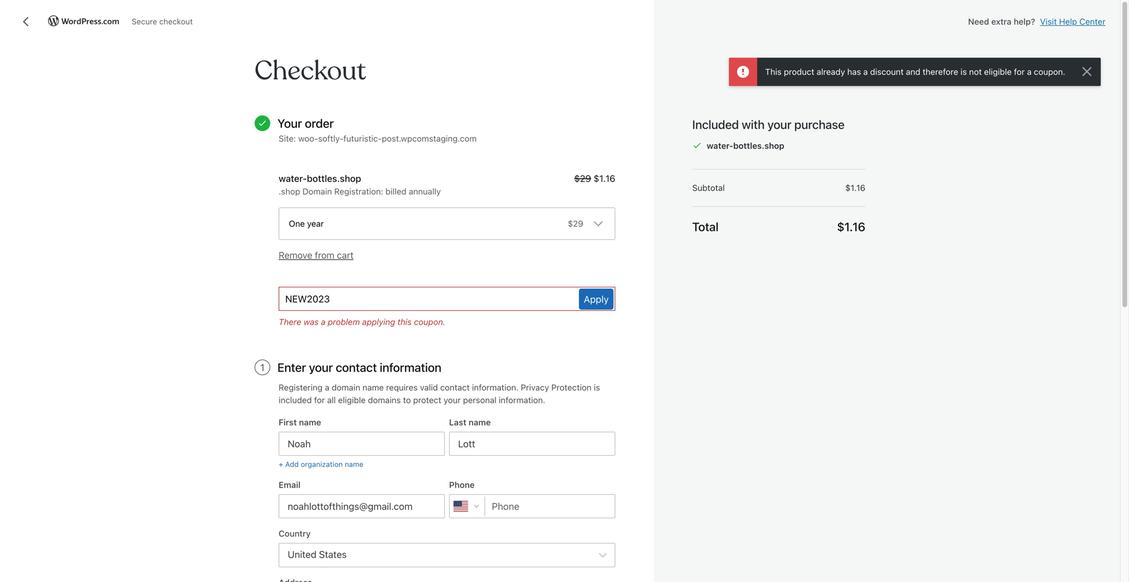 Task type: locate. For each thing, give the bounding box(es) containing it.
your right with
[[768, 117, 792, 131]]

contact
[[336, 360, 377, 375], [441, 383, 470, 393]]

organization
[[301, 460, 343, 469]]

your
[[768, 117, 792, 131], [309, 360, 333, 375], [444, 395, 461, 405]]

0 vertical spatial bottles.shop
[[734, 141, 785, 151]]

contact right valid
[[441, 383, 470, 393]]

Last name text field
[[449, 432, 616, 456]]

information. up personal
[[472, 383, 519, 393]]

0 horizontal spatial coupon.
[[414, 317, 446, 327]]

1 horizontal spatial for
[[1015, 67, 1026, 77]]

need extra help? visit help center
[[969, 17, 1106, 26]]

is inside registering a domain name requires valid contact information. privacy protection is included for all eligible domains to protect your personal information.
[[594, 383, 601, 393]]

0 horizontal spatial your
[[309, 360, 333, 375]]

visit help center button
[[1041, 16, 1106, 28]]

1 vertical spatial for
[[314, 395, 325, 405]]

this product already has a discount and therefore is not eligible for a coupon.
[[766, 67, 1066, 77]]

1 vertical spatial bottles.shop
[[307, 173, 361, 184]]

coupon.
[[1035, 67, 1066, 77], [414, 317, 446, 327]]

problem
[[328, 317, 360, 327]]

eligible right not
[[985, 67, 1012, 77]]

coupon. left dismiss icon
[[1035, 67, 1066, 77]]

eligible inside notice status
[[985, 67, 1012, 77]]

remove
[[279, 250, 313, 261]]

remove from cart
[[279, 250, 354, 261]]

apply
[[584, 294, 609, 305]]

order
[[305, 116, 334, 130]]

bottles.shop
[[734, 141, 785, 151], [307, 173, 361, 184]]

from
[[315, 250, 335, 261]]

help
[[1060, 17, 1078, 26]]

0 vertical spatial information.
[[472, 383, 519, 393]]

enter
[[278, 360, 306, 375]]

is right protection
[[594, 383, 601, 393]]

0 horizontal spatial is
[[594, 383, 601, 393]]

water-
[[707, 141, 734, 151], [279, 173, 307, 184]]

1 horizontal spatial your
[[444, 395, 461, 405]]

information. down the privacy
[[499, 395, 546, 405]]

already
[[817, 67, 846, 77]]

your up last
[[444, 395, 461, 405]]

need
[[969, 17, 990, 26]]

0 vertical spatial contact
[[336, 360, 377, 375]]

a
[[864, 67, 869, 77], [1028, 67, 1032, 77], [321, 317, 326, 327], [325, 383, 330, 393]]

eligible
[[985, 67, 1012, 77], [338, 395, 366, 405]]

protection
[[552, 383, 592, 393]]

2 vertical spatial your
[[444, 395, 461, 405]]

0 vertical spatial $29
[[575, 173, 592, 184]]

site: woo-softly-futuristic-post.wpcomstaging.com
[[279, 134, 477, 143]]

bottles.shop down with
[[734, 141, 785, 151]]

0 vertical spatial for
[[1015, 67, 1026, 77]]

1 vertical spatial is
[[594, 383, 601, 393]]

for
[[1015, 67, 1026, 77], [314, 395, 325, 405]]

for left all
[[314, 395, 325, 405]]

1 vertical spatial water-bottles.shop
[[279, 173, 361, 184]]

registering
[[279, 383, 323, 393]]

checkout
[[159, 17, 193, 26]]

$29 inside the $29 $1.16 .shop domain registration : billed annually
[[575, 173, 592, 184]]

for right not
[[1015, 67, 1026, 77]]

eligible down domain
[[338, 395, 366, 405]]

secure checkout
[[132, 17, 193, 26]]

0 vertical spatial eligible
[[985, 67, 1012, 77]]

group
[[279, 416, 616, 582]]

0 horizontal spatial water-bottles.shop
[[279, 173, 361, 184]]

has
[[848, 67, 862, 77]]

domains
[[368, 395, 401, 405]]

1 vertical spatial $29
[[568, 219, 584, 229]]

$1.16
[[594, 173, 616, 184], [846, 183, 866, 193], [838, 220, 866, 234]]

group containing first name
[[279, 416, 616, 582]]

personal
[[463, 395, 497, 405]]

$29
[[575, 173, 592, 184], [568, 219, 584, 229]]

1 vertical spatial water-
[[279, 173, 307, 184]]

phone
[[449, 480, 475, 490]]

1 horizontal spatial eligible
[[985, 67, 1012, 77]]

$29 for $29 $1.16 .shop domain registration : billed annually
[[575, 173, 592, 184]]

name
[[363, 383, 384, 393], [299, 418, 321, 428], [469, 418, 491, 428], [345, 460, 364, 469]]

a down help?
[[1028, 67, 1032, 77]]

help?
[[1014, 17, 1036, 26]]

your inside registering a domain name requires valid contact information. privacy protection is included for all eligible domains to protect your personal information.
[[444, 395, 461, 405]]

1 horizontal spatial water-
[[707, 141, 734, 151]]

for inside notice status
[[1015, 67, 1026, 77]]

contact inside registering a domain name requires valid contact information. privacy protection is included for all eligible domains to protect your personal information.
[[441, 383, 470, 393]]

water- up .shop
[[279, 173, 307, 184]]

therefore
[[923, 67, 959, 77]]

with
[[742, 117, 765, 131]]

water-bottles.shop up domain
[[279, 173, 361, 184]]

information.
[[472, 383, 519, 393], [499, 395, 546, 405]]

one
[[289, 219, 305, 229]]

your
[[278, 116, 302, 130]]

1 vertical spatial eligible
[[338, 395, 366, 405]]

name right last
[[469, 418, 491, 428]]

name up domains
[[363, 383, 384, 393]]

coupon. right this
[[414, 317, 446, 327]]

0 horizontal spatial for
[[314, 395, 325, 405]]

+
[[279, 460, 283, 469]]

first name
[[279, 418, 321, 428]]

not
[[970, 67, 983, 77]]

water- down included
[[707, 141, 734, 151]]

2 horizontal spatial your
[[768, 117, 792, 131]]

1 vertical spatial your
[[309, 360, 333, 375]]

0 horizontal spatial bottles.shop
[[307, 173, 361, 184]]

water-bottles.shop down with
[[707, 141, 785, 151]]

there was a problem applying this coupon.
[[279, 317, 446, 327]]

0 vertical spatial your
[[768, 117, 792, 131]]

registering a domain name requires valid contact information. privacy protection is included for all eligible domains to protect your personal information.
[[279, 383, 601, 405]]

1 vertical spatial contact
[[441, 383, 470, 393]]

Phone telephone field
[[449, 495, 616, 519]]

water-bottles.shop
[[707, 141, 785, 151], [279, 173, 361, 184]]

name down first name text field
[[345, 460, 364, 469]]

a up all
[[325, 383, 330, 393]]

$29 for $29
[[568, 219, 584, 229]]

1 horizontal spatial coupon.
[[1035, 67, 1066, 77]]

cart
[[337, 250, 354, 261]]

1 horizontal spatial contact
[[441, 383, 470, 393]]

1 horizontal spatial water-bottles.shop
[[707, 141, 785, 151]]

$1.16 for subtotal
[[846, 183, 866, 193]]

1
[[260, 362, 265, 373]]

1 horizontal spatial bottles.shop
[[734, 141, 785, 151]]

contact up domain
[[336, 360, 377, 375]]

First name text field
[[279, 432, 445, 456]]

subtotal
[[693, 183, 725, 193]]

0 vertical spatial is
[[961, 67, 968, 77]]

all
[[327, 395, 336, 405]]

$1.16 for total
[[838, 220, 866, 234]]

0 horizontal spatial water-
[[279, 173, 307, 184]]

0 vertical spatial coupon.
[[1035, 67, 1066, 77]]

bottles.shop up domain
[[307, 173, 361, 184]]

0 horizontal spatial eligible
[[338, 395, 366, 405]]

your up registering
[[309, 360, 333, 375]]

this
[[766, 67, 782, 77]]

privacy
[[521, 383, 550, 393]]

to
[[403, 395, 411, 405]]

is left not
[[961, 67, 968, 77]]

1 horizontal spatial is
[[961, 67, 968, 77]]

product
[[784, 67, 815, 77]]

is
[[961, 67, 968, 77], [594, 383, 601, 393]]



Task type: vqa. For each thing, say whether or not it's contained in the screenshot.
THE BOTTLES.SHOP
yes



Task type: describe. For each thing, give the bounding box(es) containing it.
secure
[[132, 17, 157, 26]]

purchase
[[795, 117, 845, 131]]

valid
[[420, 383, 438, 393]]

first
[[279, 418, 297, 428]]

enter your contact information
[[278, 360, 442, 375]]

applying
[[362, 317, 396, 327]]

0 vertical spatial water-bottles.shop
[[707, 141, 785, 151]]

a right was
[[321, 317, 326, 327]]

1 vertical spatial coupon.
[[414, 317, 446, 327]]

+ add organization name link
[[279, 459, 364, 470]]

email
[[279, 480, 301, 490]]

add
[[285, 460, 299, 469]]

billed
[[386, 187, 407, 196]]

coupon. inside notice status
[[1035, 67, 1066, 77]]

center
[[1080, 17, 1106, 26]]

information
[[380, 360, 442, 375]]

was
[[304, 317, 319, 327]]

annually
[[409, 187, 441, 196]]

requires
[[386, 383, 418, 393]]

one year
[[289, 219, 324, 229]]

wrapper drop image
[[739, 67, 749, 77]]

close checkout image
[[19, 14, 34, 29]]

country
[[279, 529, 311, 539]]

total
[[693, 220, 719, 234]]

eligible inside registering a domain name requires valid contact information. privacy protection is included for all eligible domains to protect your personal information.
[[338, 395, 366, 405]]

futuristic-
[[344, 134, 382, 143]]

0 horizontal spatial contact
[[336, 360, 377, 375]]

name right "first"
[[299, 418, 321, 428]]

$29 $1.16 .shop domain registration : billed annually
[[279, 173, 616, 196]]

:
[[381, 187, 384, 196]]

apply button
[[579, 289, 614, 310]]

dismiss image
[[1081, 64, 1095, 79]]

a right has
[[864, 67, 869, 77]]

remove from cart button
[[279, 250, 354, 261]]

for inside registering a domain name requires valid contact information. privacy protection is included for all eligible domains to protect your personal information.
[[314, 395, 325, 405]]

softly-
[[318, 134, 344, 143]]

0 vertical spatial water-
[[707, 141, 734, 151]]

this
[[398, 317, 412, 327]]

woo-
[[298, 134, 318, 143]]

name inside registering a domain name requires valid contact information. privacy protection is included for all eligible domains to protect your personal information.
[[363, 383, 384, 393]]

discount
[[871, 67, 904, 77]]

included with your purchase
[[693, 117, 845, 131]]

year
[[307, 219, 324, 229]]

post.wpcomstaging.com
[[382, 134, 477, 143]]

included
[[693, 117, 739, 131]]

there
[[279, 317, 302, 327]]

site:
[[279, 134, 296, 143]]

domain
[[332, 383, 360, 393]]

a inside registering a domain name requires valid contact information. privacy protection is included for all eligible domains to protect your personal information.
[[325, 383, 330, 393]]

protect
[[413, 395, 442, 405]]

your order
[[278, 116, 334, 130]]

1 vertical spatial information.
[[499, 395, 546, 405]]

+ add organization name
[[279, 460, 364, 469]]

checkout
[[255, 54, 366, 88]]

.shop
[[279, 187, 300, 196]]

included
[[279, 395, 312, 405]]

extra
[[992, 17, 1012, 26]]

Enter your coupon code field
[[279, 287, 616, 311]]

last name
[[449, 418, 491, 428]]

registration
[[334, 187, 381, 196]]

Email text field
[[279, 495, 445, 519]]

domain
[[303, 187, 332, 196]]

$1.16 inside the $29 $1.16 .shop domain registration : billed annually
[[594, 173, 616, 184]]

is inside notice status
[[961, 67, 968, 77]]

visit
[[1041, 17, 1058, 26]]

last
[[449, 418, 467, 428]]

notice status
[[730, 58, 1102, 86]]

and
[[907, 67, 921, 77]]

name inside + add organization name link
[[345, 460, 364, 469]]



